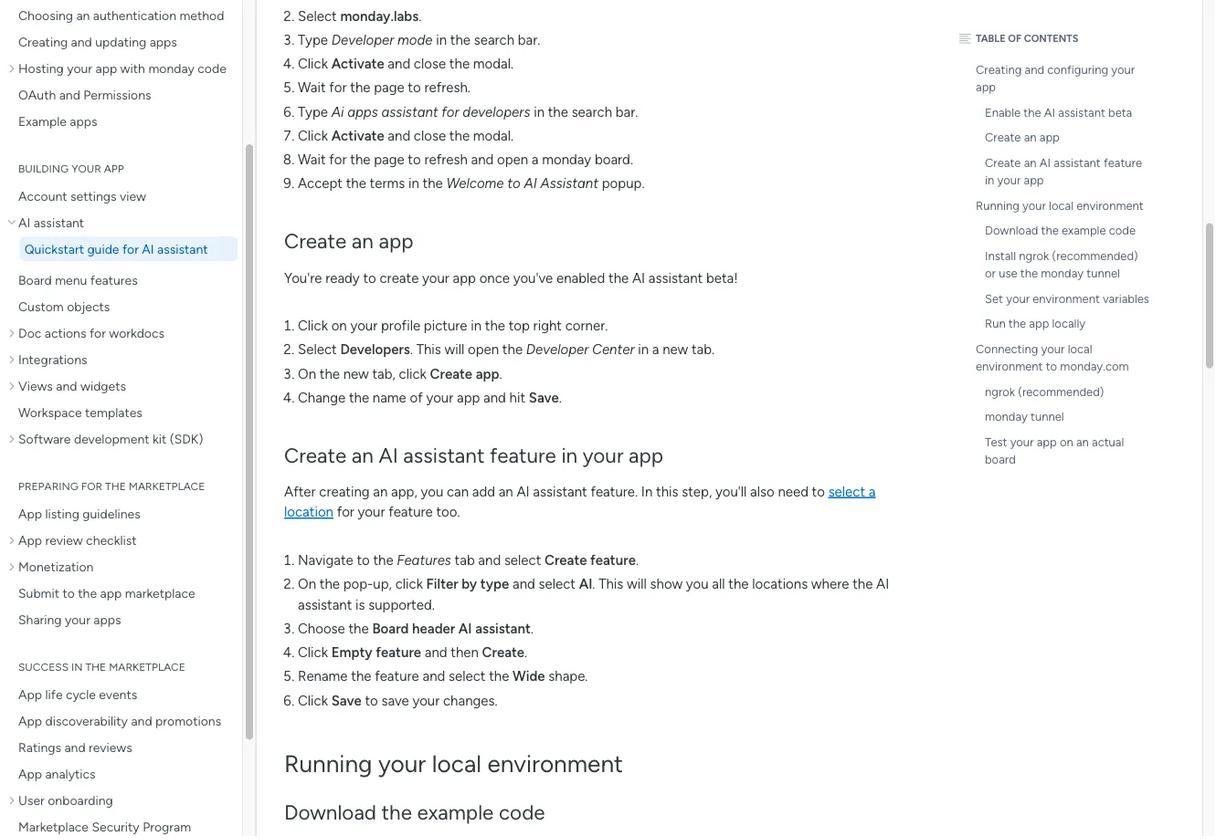 Task type: describe. For each thing, give the bounding box(es) containing it.
ai assistant
[[18, 215, 84, 230]]

refresh
[[424, 152, 468, 168]]

app analytics link
[[5, 762, 238, 787]]

app analytics
[[18, 767, 96, 782]]

tunnel inside install ngrok (recommended) or use the monday tunnel
[[1087, 266, 1120, 281]]

assistant left beta!
[[648, 270, 703, 286]]

to right the welcome
[[507, 176, 521, 192]]

set your environment variables link
[[964, 286, 1156, 312]]

sharing your apps
[[18, 612, 121, 628]]

download the example code link
[[964, 218, 1156, 243]]

doc
[[18, 325, 41, 341]]

running your local environment link
[[955, 193, 1156, 218]]

in inside page navigation element
[[71, 661, 83, 674]]

0 vertical spatial download
[[985, 223, 1038, 238]]

your up developers
[[350, 318, 378, 334]]

your inside test your app on an actual board
[[1010, 435, 1034, 449]]

popup.
[[602, 176, 645, 192]]

app for app analytics
[[18, 767, 42, 782]]

environment up locally
[[1033, 291, 1100, 306]]

too.
[[436, 504, 460, 521]]

1 wait from the top
[[298, 80, 326, 96]]

local for (recommended)
[[1068, 342, 1092, 356]]

features
[[397, 552, 451, 569]]

run the app locally link
[[964, 312, 1156, 337]]

monetization link
[[5, 555, 238, 579]]

app inside create an ai assistant feature in your app
[[1024, 173, 1044, 188]]

app life cycle events link
[[5, 682, 238, 707]]

after
[[284, 484, 316, 500]]

life
[[45, 687, 63, 703]]

review
[[45, 533, 83, 548]]

right
[[533, 318, 562, 334]]

2 close from the top
[[414, 128, 446, 144]]

views
[[18, 378, 53, 394]]

building your app
[[18, 162, 124, 175]]

user
[[18, 793, 45, 809]]

tab
[[455, 552, 475, 569]]

show subpages for software development kit (sdk) image
[[9, 433, 18, 445]]

5 click from the top
[[298, 693, 328, 709]]

a inside select monday.labs . type developer mode in the search bar. click activate and close the modal. wait for the page to refresh. type ai apps assistant for developers in the search bar. click activate and close the modal. wait for the page to refresh and open a monday board. accept the terms in the welcome to ai assistant popup.
[[532, 152, 539, 168]]

monday inside monday tunnel link
[[985, 410, 1028, 424]]

you for show
[[686, 576, 709, 593]]

this inside click on your profile picture in the top right corner. select developers . this will open the developer center in a new tab. on the new tab, click create app . change the name of your app and hit save .
[[416, 342, 441, 358]]

click on your profile picture in the top right corner. select developers . this will open the developer center in a new tab. on the new tab, click create app . change the name of your app and hit save .
[[298, 318, 715, 406]]

step,
[[682, 484, 712, 500]]

then
[[451, 645, 479, 661]]

hosting
[[18, 60, 64, 76]]

your inside connecting your local environment to monday.com
[[1041, 342, 1065, 356]]

0 vertical spatial search
[[474, 32, 514, 48]]

and inside click on your profile picture in the top right corner. select developers . this will open the developer center in a new tab. on the new tab, click create app . change the name of your app and hit save .
[[483, 390, 506, 406]]

submit to the app marketplace link
[[5, 581, 238, 606]]

0 horizontal spatial running your local environment
[[284, 750, 623, 779]]

1 horizontal spatial create an app
[[985, 130, 1060, 145]]

a inside select a location
[[869, 484, 876, 500]]

select a location link
[[284, 484, 876, 521]]

1 activate from the top
[[331, 56, 384, 72]]

app discoverability and promotions link
[[5, 709, 238, 734]]

your right the sharing
[[65, 612, 90, 628]]

navigate
[[298, 552, 353, 569]]

1 horizontal spatial new
[[662, 342, 688, 358]]

apps inside "link"
[[93, 612, 121, 628]]

click inside click on your profile picture in the top right corner. select developers . this will open the developer center in a new tab. on the new tab, click create app . change the name of your app and hit save .
[[298, 318, 328, 334]]

ratings and reviews
[[18, 740, 132, 756]]

the inside install ngrok (recommended) or use the monday tunnel
[[1020, 266, 1038, 281]]

your down creating
[[358, 504, 385, 521]]

account settings view link
[[5, 184, 238, 208]]

create inside click on your profile picture in the top right corner. select developers . this will open the developer center in a new tab. on the new tab, click create app . change the name of your app and hit save .
[[430, 366, 472, 382]]

hide subpages for ai assistant image
[[5, 220, 18, 229]]

creating
[[319, 484, 370, 500]]

page navigation element
[[0, 0, 256, 837]]

onboarding
[[48, 793, 113, 809]]

example inside the download the example code link
[[1062, 223, 1106, 238]]

0 vertical spatial create an ai assistant feature in your app
[[985, 155, 1142, 188]]

marketplace security program link
[[5, 815, 238, 837]]

your right "set"
[[1006, 291, 1030, 306]]

app,
[[391, 484, 417, 500]]

enable the ai assistant beta
[[985, 105, 1132, 120]]

an down enable the ai assistant beta
[[1024, 130, 1037, 145]]

1 vertical spatial download the example code
[[284, 800, 545, 825]]

app listing guidelines link
[[5, 502, 238, 526]]

1 vertical spatial example
[[417, 800, 494, 825]]

show subpages for views and widgets image
[[9, 380, 18, 392]]

select right type
[[539, 576, 576, 593]]

user onboarding link
[[5, 788, 238, 813]]

open inside click on your profile picture in the top right corner. select developers . this will open the developer center in a new tab. on the new tab, click create app . change the name of your app and hit save .
[[468, 342, 499, 358]]

monetization
[[18, 559, 94, 575]]

1 vertical spatial create an app
[[284, 229, 413, 254]]

select inside choose the board header ai assistant . click empty feature and then create . rename the feature and select the wide shape. click save to save your changes.
[[449, 669, 486, 685]]

actual
[[1092, 435, 1124, 449]]

assistant left feature.
[[533, 484, 587, 500]]

will inside click on your profile picture in the top right corner. select developers . this will open the developer center in a new tab. on the new tab, click create app . change the name of your app and hit save .
[[444, 342, 464, 358]]

of
[[410, 390, 423, 406]]

code inside the hosting your app with monday code link
[[198, 60, 226, 76]]

custom objects
[[18, 299, 110, 314]]

local for the
[[1049, 198, 1073, 213]]

in right center
[[638, 342, 649, 358]]

name
[[373, 390, 406, 406]]

enable the ai assistant beta link
[[964, 100, 1156, 125]]

this inside . this will show you all the locations where the ai assistant is supported.
[[599, 576, 623, 593]]

locations
[[752, 576, 808, 593]]

your right of at the left top of the page
[[426, 390, 453, 406]]

feature.
[[591, 484, 638, 500]]

ai inside . this will show you all the locations where the ai assistant is supported.
[[876, 576, 889, 593]]

show subpages for app review checklist image
[[9, 534, 18, 547]]

apps down authentication
[[150, 34, 177, 49]]

widgets
[[80, 378, 126, 394]]

2 vertical spatial local
[[432, 750, 482, 779]]

events
[[99, 687, 137, 703]]

permissions
[[83, 87, 151, 102]]

your inside the "creating and configuring your app"
[[1111, 62, 1135, 77]]

supported.
[[368, 597, 435, 613]]

in right mode
[[436, 32, 447, 48]]

2 page from the top
[[374, 152, 404, 168]]

and left updating
[[71, 34, 92, 49]]

to right ready
[[363, 270, 376, 286]]

discoverability
[[45, 714, 128, 729]]

your inside 'link'
[[1022, 198, 1046, 213]]

select inside select monday.labs . type developer mode in the search bar. click activate and close the modal. wait for the page to refresh. type ai apps assistant for developers in the search bar. click activate and close the modal. wait for the page to refresh and open a monday board. accept the terms in the welcome to ai assistant popup.
[[298, 8, 337, 24]]

click inside click on your profile picture in the top right corner. select developers . this will open the developer center in a new tab. on the new tab, click create app . change the name of your app and hit save .
[[399, 366, 427, 382]]

0 horizontal spatial bar.
[[518, 32, 540, 48]]

to up pop-
[[357, 552, 370, 569]]

doc actions for workdocs link
[[5, 321, 238, 345]]

set your environment variables
[[985, 291, 1149, 306]]

assistant up can
[[403, 443, 485, 468]]

ngrok inside install ngrok (recommended) or use the monday tunnel
[[1019, 249, 1049, 263]]

choosing
[[18, 7, 73, 23]]

marketplace for app listing guidelines
[[129, 480, 205, 493]]

custom objects link
[[5, 294, 238, 319]]

board inside page navigation element
[[18, 272, 52, 288]]

view
[[120, 188, 146, 204]]

run the app locally
[[985, 317, 1085, 331]]

0 horizontal spatial tunnel
[[1031, 410, 1064, 424]]

ai down the create an app link at the top of page
[[1039, 155, 1051, 170]]

location
[[284, 504, 333, 521]]

in inside create an ai assistant feature in your app
[[985, 173, 994, 188]]

for down creating
[[337, 504, 354, 521]]

creating for creating and configuring your app
[[976, 62, 1022, 77]]

0 horizontal spatial new
[[343, 366, 369, 382]]

and inside the "creating and configuring your app"
[[1025, 62, 1044, 77]]

2 wait from the top
[[298, 152, 326, 168]]

to inside choose the board header ai assistant . click empty feature and then create . rename the feature and select the wide shape. click save to save your changes.
[[365, 693, 378, 709]]

on inside click on your profile picture in the top right corner. select developers . this will open the developer center in a new tab. on the new tab, click create app . change the name of your app and hit save .
[[331, 318, 347, 334]]

2 on from the top
[[298, 576, 316, 593]]

an left app,
[[373, 484, 388, 500]]

for up app listing guidelines
[[81, 480, 102, 493]]

shape.
[[548, 669, 588, 685]]

app for app discoverability and promotions
[[18, 714, 42, 729]]

monday inside select monday.labs . type developer mode in the search bar. click activate and close the modal. wait for the page to refresh. type ai apps assistant for developers in the search bar. click activate and close the modal. wait for the page to refresh and open a monday board. accept the terms in the welcome to ai assistant popup.
[[542, 152, 591, 168]]

you for app,
[[421, 484, 443, 500]]

show subpages for doc actions for workdocs image
[[9, 327, 18, 339]]

and down mode
[[388, 56, 410, 72]]

center
[[592, 342, 635, 358]]

success in the marketplace
[[18, 661, 185, 674]]

assistant inside choose the board header ai assistant . click empty feature and then create . rename the feature and select the wide shape. click save to save your changes.
[[475, 621, 531, 637]]

1 horizontal spatial search
[[572, 104, 612, 120]]

environment inside 'link'
[[1076, 198, 1144, 213]]

or
[[985, 266, 996, 281]]

for down refresh.
[[442, 104, 459, 120]]

tab.
[[692, 342, 715, 358]]

top
[[509, 318, 530, 334]]

is
[[355, 597, 365, 613]]

you've
[[513, 270, 553, 286]]

save inside choose the board header ai assistant . click empty feature and then create . rename the feature and select the wide shape. click save to save your changes.
[[331, 693, 362, 709]]

select inside select a location
[[828, 484, 865, 500]]

choosing an authentication method link
[[5, 3, 238, 27]]

select up type
[[504, 552, 541, 569]]

ai up the create an app link at the top of page
[[1044, 105, 1055, 120]]

(sdk)
[[170, 431, 203, 447]]

ai
[[331, 104, 344, 120]]

app for app life cycle events
[[18, 687, 42, 703]]

show subpages for user onboarding image
[[9, 794, 18, 807]]

your up oauth and permissions
[[67, 60, 92, 76]]

authentication
[[93, 7, 176, 23]]

your up account settings view
[[71, 162, 101, 175]]

for your feature too.
[[333, 504, 460, 521]]

app life cycle events
[[18, 687, 137, 703]]

analytics
[[45, 767, 96, 782]]

choosing an authentication method
[[18, 7, 224, 23]]

select inside click on your profile picture in the top right corner. select developers . this will open the developer center in a new tab. on the new tab, click create app . change the name of your app and hit save .
[[298, 342, 337, 358]]

development
[[74, 431, 149, 447]]

software development kit (sdk) link
[[5, 427, 238, 451]]

0 horizontal spatial create an ai assistant feature in your app
[[284, 443, 663, 468]]

profile
[[381, 318, 420, 334]]

use
[[999, 266, 1017, 281]]

and up analytics
[[64, 740, 86, 756]]

in right terms
[[408, 176, 419, 192]]

feature up after creating an app, you can add an ai assistant feature. in this step, you'll also need to
[[490, 443, 556, 468]]

you'll
[[715, 484, 747, 500]]

1 vertical spatial marketplace
[[125, 586, 195, 601]]

assistant inside 'link'
[[34, 215, 84, 230]]

add
[[472, 484, 495, 500]]

monday.labs
[[340, 8, 419, 24]]

and up the welcome
[[471, 152, 494, 168]]

in right developers
[[534, 104, 545, 120]]

your inside create an ai assistant feature in your app
[[997, 173, 1021, 188]]

feature down app,
[[388, 504, 433, 521]]

environment down shape.
[[487, 750, 623, 779]]

and up workspace templates
[[56, 378, 77, 394]]

assistant down ai assistant 'link'
[[157, 241, 208, 257]]

by
[[462, 576, 477, 593]]

your inside choose the board header ai assistant . click empty feature and then create . rename the feature and select the wide shape. click save to save your changes.
[[412, 693, 440, 709]]



Task type: locate. For each thing, give the bounding box(es) containing it.
to right need
[[812, 484, 825, 500]]

and up type
[[478, 552, 501, 569]]

0 horizontal spatial on
[[331, 318, 347, 334]]

1 horizontal spatial download
[[985, 223, 1038, 238]]

1 click from the top
[[298, 56, 328, 72]]

app for app review checklist
[[18, 533, 42, 548]]

sharing your apps link
[[5, 608, 238, 632]]

(recommended) up monday tunnel link
[[1018, 385, 1104, 399]]

to inside page navigation element
[[63, 586, 75, 601]]

0 vertical spatial on
[[298, 366, 316, 382]]

running your local environment inside 'link'
[[976, 198, 1144, 213]]

changes.
[[443, 693, 498, 709]]

2 select from the top
[[298, 342, 337, 358]]

2 horizontal spatial code
[[1109, 223, 1136, 238]]

1 horizontal spatial example
[[1062, 223, 1106, 238]]

close up refresh
[[414, 128, 446, 144]]

on
[[331, 318, 347, 334], [1060, 435, 1073, 449]]

for inside quickstart guide for ai assistant link
[[122, 241, 139, 257]]

1 vertical spatial this
[[599, 576, 623, 593]]

1 horizontal spatial a
[[652, 342, 659, 358]]

0 horizontal spatial example
[[417, 800, 494, 825]]

marketplace up app life cycle events link on the bottom left of the page
[[109, 661, 185, 674]]

select a location
[[284, 484, 876, 521]]

1 page from the top
[[374, 80, 404, 96]]

to
[[408, 80, 421, 96], [408, 152, 421, 168], [507, 176, 521, 192], [363, 270, 376, 286], [1046, 360, 1057, 374], [812, 484, 825, 500], [357, 552, 370, 569], [63, 586, 75, 601], [365, 693, 378, 709]]

to up the ngrok (recommended)
[[1046, 360, 1057, 374]]

1 vertical spatial save
[[331, 693, 362, 709]]

2 horizontal spatial a
[[869, 484, 876, 500]]

1 modal. from the top
[[473, 56, 514, 72]]

refresh.
[[424, 80, 470, 96]]

developer down right
[[526, 342, 589, 358]]

show subpages for hosting your app with monday code image
[[9, 62, 18, 74]]

0 vertical spatial select
[[298, 8, 337, 24]]

apps inside select monday.labs . type developer mode in the search bar. click activate and close the modal. wait for the page to refresh. type ai apps assistant for developers in the search bar. click activate and close the modal. wait for the page to refresh and open a monday board. accept the terms in the welcome to ai assistant popup.
[[347, 104, 378, 120]]

views and widgets
[[18, 378, 126, 394]]

0 horizontal spatial download
[[284, 800, 376, 825]]

1 horizontal spatial create an ai assistant feature in your app
[[985, 155, 1142, 188]]

connecting your local environment to monday.com link
[[955, 337, 1156, 380]]

0 horizontal spatial create an app
[[284, 229, 413, 254]]

0 horizontal spatial you
[[421, 484, 443, 500]]

save
[[381, 693, 409, 709]]

and left hit
[[483, 390, 506, 406]]

0 vertical spatial click
[[399, 366, 427, 382]]

an inside test your app on an actual board
[[1076, 435, 1089, 449]]

ngrok inside "link"
[[985, 385, 1015, 399]]

1 on from the top
[[298, 366, 316, 382]]

install
[[985, 249, 1016, 263]]

locally
[[1052, 317, 1085, 331]]

ai up then
[[459, 621, 472, 637]]

2 activate from the top
[[331, 128, 384, 144]]

0 horizontal spatial developer
[[331, 32, 394, 48]]

1 vertical spatial page
[[374, 152, 404, 168]]

board down supported. at the bottom of page
[[372, 621, 409, 637]]

local down the changes.
[[432, 750, 482, 779]]

local up monday.com
[[1068, 342, 1092, 356]]

monday right "with"
[[148, 60, 194, 76]]

quickstart
[[24, 241, 84, 257]]

your right the save
[[412, 693, 440, 709]]

ai inside 'link'
[[18, 215, 30, 230]]

0 vertical spatial type
[[298, 32, 328, 48]]

success
[[18, 661, 69, 674]]

test your app on an actual board link
[[964, 430, 1156, 473]]

1 vertical spatial bar.
[[616, 104, 638, 120]]

0 horizontal spatial board
[[18, 272, 52, 288]]

. inside select monday.labs . type developer mode in the search bar. click activate and close the modal. wait for the page to refresh. type ai apps assistant for developers in the search bar. click activate and close the modal. wait for the page to refresh and open a monday board. accept the terms in the welcome to ai assistant popup.
[[419, 8, 421, 24]]

ngrok right install
[[1019, 249, 1049, 263]]

local inside 'link'
[[1049, 198, 1073, 213]]

running up install
[[976, 198, 1019, 213]]

0 vertical spatial code
[[198, 60, 226, 76]]

ai inside choose the board header ai assistant . click empty feature and then create . rename the feature and select the wide shape. click save to save your changes.
[[459, 621, 472, 637]]

on up change on the top of the page
[[298, 366, 316, 382]]

4 click from the top
[[298, 645, 328, 661]]

welcome
[[446, 176, 504, 192]]

type
[[298, 32, 328, 48], [298, 104, 328, 120]]

install ngrok (recommended) or use the monday tunnel
[[985, 249, 1138, 281]]

and up the changes.
[[423, 669, 445, 685]]

0 vertical spatial marketplace
[[129, 480, 205, 493]]

3 app from the top
[[18, 687, 42, 703]]

close down mode
[[414, 56, 446, 72]]

picture
[[424, 318, 467, 334]]

5 app from the top
[[18, 767, 42, 782]]

mode
[[397, 32, 433, 48]]

this down picture
[[416, 342, 441, 358]]

open inside select monday.labs . type developer mode in the search bar. click activate and close the modal. wait for the page to refresh. type ai apps assistant for developers in the search bar. click activate and close the modal. wait for the page to refresh and open a monday board. accept the terms in the welcome to ai assistant popup.
[[497, 152, 528, 168]]

ai right enabled
[[632, 270, 645, 286]]

1 vertical spatial close
[[414, 128, 446, 144]]

1 horizontal spatial download the example code
[[985, 223, 1136, 238]]

run
[[985, 317, 1006, 331]]

header
[[412, 621, 455, 637]]

tunnel up variables
[[1087, 266, 1120, 281]]

show
[[650, 576, 683, 593]]

0 vertical spatial running your local environment
[[976, 198, 1144, 213]]

app for app listing guidelines
[[18, 506, 42, 522]]

board
[[18, 272, 52, 288], [372, 621, 409, 637]]

to left refresh
[[408, 152, 421, 168]]

feature down header
[[376, 645, 421, 661]]

to left refresh.
[[408, 80, 421, 96]]

0 horizontal spatial running
[[284, 750, 372, 779]]

2 app from the top
[[18, 533, 42, 548]]

4 app from the top
[[18, 714, 42, 729]]

1 horizontal spatial running your local environment
[[976, 198, 1144, 213]]

your down the save
[[378, 750, 426, 779]]

monday inside install ngrok (recommended) or use the monday tunnel
[[1041, 266, 1084, 281]]

the inside "link"
[[1008, 317, 1026, 331]]

board inside choose the board header ai assistant . click empty feature and then create . rename the feature and select the wide shape. click save to save your changes.
[[372, 621, 409, 637]]

you inside . this will show you all the locations where the ai assistant is supported.
[[686, 576, 709, 593]]

show subpages for monetization image
[[9, 561, 18, 573]]

for down objects in the left top of the page
[[89, 325, 106, 341]]

an up ready
[[352, 229, 374, 254]]

developer inside select monday.labs . type developer mode in the search bar. click activate and close the modal. wait for the page to refresh. type ai apps assistant for developers in the search bar. click activate and close the modal. wait for the page to refresh and open a monday board. accept the terms in the welcome to ai assistant popup.
[[331, 32, 394, 48]]

monday up set your environment variables link
[[1041, 266, 1084, 281]]

0 vertical spatial modal.
[[473, 56, 514, 72]]

0 vertical spatial local
[[1049, 198, 1073, 213]]

. this will show you all the locations where the ai assistant is supported.
[[298, 576, 889, 613]]

test your app on an actual board
[[985, 435, 1124, 467]]

assistant inside . this will show you all the locations where the ai assistant is supported.
[[298, 597, 352, 613]]

choose the board header ai assistant . click empty feature and then create . rename the feature and select the wide shape. click save to save your changes.
[[298, 621, 588, 709]]

show subpages for integrations image
[[9, 353, 18, 366]]

feature inside create an ai assistant feature in your app
[[1104, 155, 1142, 170]]

2 vertical spatial marketplace
[[109, 661, 185, 674]]

1 vertical spatial search
[[572, 104, 612, 120]]

0 horizontal spatial code
[[198, 60, 226, 76]]

1 vertical spatial create an ai assistant feature in your app
[[284, 443, 663, 468]]

1 vertical spatial you
[[686, 576, 709, 593]]

marketplace
[[129, 480, 205, 493], [125, 586, 195, 601], [109, 661, 185, 674]]

1 horizontal spatial save
[[529, 390, 559, 406]]

test
[[985, 435, 1007, 449]]

app inside test your app on an actual board
[[1037, 435, 1057, 449]]

1 vertical spatial open
[[468, 342, 499, 358]]

1 vertical spatial running your local environment
[[284, 750, 623, 779]]

an down the create an app link at the top of page
[[1024, 155, 1037, 170]]

click up supported. at the bottom of page
[[395, 576, 423, 593]]

1 vertical spatial (recommended)
[[1018, 385, 1104, 399]]

reviews
[[89, 740, 132, 756]]

1 vertical spatial on
[[298, 576, 316, 593]]

ai left show
[[579, 576, 592, 593]]

1 vertical spatial ngrok
[[985, 385, 1015, 399]]

apps right ai
[[347, 104, 378, 120]]

1 horizontal spatial tunnel
[[1087, 266, 1120, 281]]

assistant inside select monday.labs . type developer mode in the search bar. click activate and close the modal. wait for the page to refresh. type ai apps assistant for developers in the search bar. click activate and close the modal. wait for the page to refresh and open a monday board. accept the terms in the welcome to ai assistant popup.
[[381, 104, 438, 120]]

1 vertical spatial board
[[372, 621, 409, 637]]

0 horizontal spatial will
[[444, 342, 464, 358]]

1 vertical spatial type
[[298, 104, 328, 120]]

on inside test your app on an actual board
[[1060, 435, 1073, 449]]

an inside page navigation element
[[76, 7, 90, 23]]

ready
[[325, 270, 360, 286]]

create inside choose the board header ai assistant . click empty feature and then create . rename the feature and select the wide shape. click save to save your changes.
[[482, 645, 524, 661]]

ai left assistant
[[524, 176, 537, 192]]

example apps
[[18, 113, 97, 129]]

creating up enable
[[976, 62, 1022, 77]]

on down monday tunnel link
[[1060, 435, 1073, 449]]

building
[[18, 162, 69, 175]]

1 horizontal spatial you
[[686, 576, 709, 593]]

your up the running your local environment 'link'
[[997, 173, 1021, 188]]

0 horizontal spatial save
[[331, 693, 362, 709]]

code inside the download the example code link
[[1109, 223, 1136, 238]]

0 vertical spatial wait
[[298, 80, 326, 96]]

will inside . this will show you all the locations where the ai assistant is supported.
[[627, 576, 647, 593]]

preparing for the marketplace
[[18, 480, 205, 493]]

1 select from the top
[[298, 8, 337, 24]]

0 horizontal spatial a
[[532, 152, 539, 168]]

marketplace for app life cycle events
[[109, 661, 185, 674]]

you left can
[[421, 484, 443, 500]]

assistant up choose
[[298, 597, 352, 613]]

save right hit
[[529, 390, 559, 406]]

developer inside click on your profile picture in the top right corner. select developers . this will open the developer center in a new tab. on the new tab, click create app . change the name of your app and hit save .
[[526, 342, 589, 358]]

1 horizontal spatial developer
[[526, 342, 589, 358]]

0 vertical spatial close
[[414, 56, 446, 72]]

1 vertical spatial download
[[284, 800, 376, 825]]

1 horizontal spatial ngrok
[[1019, 249, 1049, 263]]

monday up the test
[[985, 410, 1028, 424]]

your up feature.
[[583, 443, 624, 468]]

an up creating and updating apps
[[76, 7, 90, 23]]

0 vertical spatial open
[[497, 152, 528, 168]]

3 click from the top
[[298, 318, 328, 334]]

0 vertical spatial page
[[374, 80, 404, 96]]

0 vertical spatial download the example code
[[985, 223, 1136, 238]]

and inside "link"
[[59, 87, 80, 102]]

create an ai assistant feature in your app
[[985, 155, 1142, 188], [284, 443, 663, 468]]

app up show subpages for app review checklist icon
[[18, 506, 42, 522]]

for inside doc actions for workdocs link
[[89, 325, 106, 341]]

local inside connecting your local environment to monday.com
[[1068, 342, 1092, 356]]

type
[[480, 576, 509, 593]]

. inside . this will show you all the locations where the ai assistant is supported.
[[592, 576, 595, 593]]

assistant
[[381, 104, 438, 120], [1058, 105, 1105, 120], [1054, 155, 1101, 170], [34, 215, 84, 230], [157, 241, 208, 257], [648, 270, 703, 286], [403, 443, 485, 468], [533, 484, 587, 500], [298, 597, 352, 613], [475, 621, 531, 637]]

ai inside select monday.labs . type developer mode in the search bar. click activate and close the modal. wait for the page to refresh. type ai apps assistant for developers in the search bar. click activate and close the modal. wait for the page to refresh and open a monday board. accept the terms in the welcome to ai assistant popup.
[[524, 176, 537, 192]]

1 vertical spatial on
[[1060, 435, 1073, 449]]

in
[[641, 484, 653, 500]]

save inside click on your profile picture in the top right corner. select developers . this will open the developer center in a new tab. on the new tab, click create app . change the name of your app and hit save .
[[529, 390, 559, 406]]

to up sharing your apps
[[63, 586, 75, 601]]

corner.
[[565, 318, 608, 334]]

download
[[985, 223, 1038, 238], [284, 800, 376, 825]]

1 horizontal spatial code
[[499, 800, 545, 825]]

1 vertical spatial click
[[395, 576, 423, 593]]

2 modal. from the top
[[473, 128, 514, 144]]

on the pop-up, click filter by type and select ai
[[298, 576, 592, 593]]

tab,
[[372, 366, 396, 382]]

search up developers
[[474, 32, 514, 48]]

monday tunnel
[[985, 410, 1064, 424]]

0 vertical spatial example
[[1062, 223, 1106, 238]]

you're
[[284, 270, 322, 286]]

in up app life cycle events
[[71, 661, 83, 674]]

ai down account
[[18, 215, 30, 230]]

2 click from the top
[[298, 128, 328, 144]]

app discoverability and promotions
[[18, 714, 221, 729]]

new left tab,
[[343, 366, 369, 382]]

bar. up board.
[[616, 104, 638, 120]]

will down picture
[[444, 342, 464, 358]]

select down then
[[449, 669, 486, 685]]

1 vertical spatial activate
[[331, 128, 384, 144]]

1 type from the top
[[298, 32, 328, 48]]

0 vertical spatial will
[[444, 342, 464, 358]]

1 horizontal spatial this
[[599, 576, 623, 593]]

feature up . this will show you all the locations where the ai assistant is supported.
[[590, 552, 636, 569]]

page down mode
[[374, 80, 404, 96]]

in right picture
[[471, 318, 482, 334]]

ai right add
[[517, 484, 530, 500]]

security
[[92, 820, 139, 835]]

1 vertical spatial developer
[[526, 342, 589, 358]]

submit
[[18, 586, 59, 601]]

1 close from the top
[[414, 56, 446, 72]]

to inside connecting your local environment to monday.com
[[1046, 360, 1057, 374]]

0 horizontal spatial ngrok
[[985, 385, 1015, 399]]

app
[[95, 60, 117, 76], [976, 80, 996, 95], [1039, 130, 1060, 145], [104, 162, 124, 175], [1024, 173, 1044, 188], [379, 229, 413, 254], [453, 270, 476, 286], [1029, 317, 1049, 331], [476, 366, 499, 382], [457, 390, 480, 406], [1037, 435, 1057, 449], [629, 443, 663, 468], [100, 586, 122, 601]]

0 vertical spatial save
[[529, 390, 559, 406]]

0 vertical spatial create an app
[[985, 130, 1060, 145]]

(recommended) inside install ngrok (recommended) or use the monday tunnel
[[1052, 249, 1138, 263]]

0 horizontal spatial this
[[416, 342, 441, 358]]

change
[[298, 390, 346, 406]]

example apps link
[[5, 109, 238, 133]]

assistant down the create an app link at the top of page
[[1054, 155, 1101, 170]]

1 horizontal spatial on
[[1060, 435, 1073, 449]]

creating inside page navigation element
[[18, 34, 68, 49]]

1 vertical spatial select
[[298, 342, 337, 358]]

software
[[18, 431, 71, 447]]

2 type from the top
[[298, 104, 328, 120]]

quickstart guide for ai assistant
[[24, 241, 208, 257]]

menu
[[55, 272, 87, 288]]

(recommended) inside "link"
[[1018, 385, 1104, 399]]

select left monday.labs at the top left of the page
[[298, 8, 337, 24]]

click
[[298, 56, 328, 72], [298, 128, 328, 144], [298, 318, 328, 334], [298, 645, 328, 661], [298, 693, 328, 709]]

1 vertical spatial wait
[[298, 152, 326, 168]]

1 vertical spatial new
[[343, 366, 369, 382]]

and right type
[[513, 576, 535, 593]]

select right need
[[828, 484, 865, 500]]

bar.
[[518, 32, 540, 48], [616, 104, 638, 120]]

0 vertical spatial on
[[331, 318, 347, 334]]

0 vertical spatial this
[[416, 342, 441, 358]]

running your local environment
[[976, 198, 1144, 213], [284, 750, 623, 779]]

monday inside the hosting your app with monday code link
[[148, 60, 194, 76]]

this
[[656, 484, 678, 500]]

select
[[828, 484, 865, 500], [504, 552, 541, 569], [539, 576, 576, 593], [449, 669, 486, 685]]

in up after creating an app, you can add an ai assistant feature. in this step, you'll also need to
[[561, 443, 578, 468]]

example
[[1062, 223, 1106, 238], [417, 800, 494, 825]]

ai down ai assistant 'link'
[[142, 241, 154, 257]]

0 horizontal spatial creating
[[18, 34, 68, 49]]

assistant up quickstart
[[34, 215, 84, 230]]

custom
[[18, 299, 64, 314]]

apps down oauth and permissions
[[70, 113, 97, 129]]

1 vertical spatial creating
[[976, 62, 1022, 77]]

an right add
[[499, 484, 513, 500]]

create an app link
[[964, 125, 1156, 150]]

marketplace down kit
[[129, 480, 205, 493]]

for up accept on the top
[[329, 152, 347, 168]]

on inside click on your profile picture in the top right corner. select developers . this will open the developer center in a new tab. on the new tab, click create app . change the name of your app and hit save .
[[298, 366, 316, 382]]

choose
[[298, 621, 345, 637]]

new left tab. at the top right of page
[[662, 342, 688, 358]]

2 vertical spatial code
[[499, 800, 545, 825]]

a inside click on your profile picture in the top right corner. select developers . this will open the developer center in a new tab. on the new tab, click create app . change the name of your app and hit save .
[[652, 342, 659, 358]]

environment inside connecting your local environment to monday.com
[[976, 360, 1043, 374]]

0 horizontal spatial download the example code
[[284, 800, 545, 825]]

1 horizontal spatial will
[[627, 576, 647, 593]]

0 vertical spatial board
[[18, 272, 52, 288]]

activate down ai
[[331, 128, 384, 144]]

assistant up the create an app link at the top of page
[[1058, 105, 1105, 120]]

tunnel
[[1087, 266, 1120, 281], [1031, 410, 1064, 424]]

and up terms
[[388, 128, 410, 144]]

your right create
[[422, 270, 449, 286]]

to left the save
[[365, 693, 378, 709]]

app left life
[[18, 687, 42, 703]]

all
[[712, 576, 725, 593]]

page
[[374, 80, 404, 96], [374, 152, 404, 168]]

running down the rename
[[284, 750, 372, 779]]

and down header
[[425, 645, 447, 661]]

0 vertical spatial you
[[421, 484, 443, 500]]

feature up the save
[[375, 669, 419, 685]]

save
[[529, 390, 559, 406], [331, 693, 362, 709]]

ai assistant link
[[5, 210, 238, 235]]

feature
[[1104, 155, 1142, 170], [490, 443, 556, 468], [388, 504, 433, 521], [590, 552, 636, 569], [376, 645, 421, 661], [375, 669, 419, 685]]

a left board.
[[532, 152, 539, 168]]

set
[[985, 291, 1003, 306]]

0 vertical spatial bar.
[[518, 32, 540, 48]]

assistant inside create an ai assistant feature in your app
[[1054, 155, 1101, 170]]

select up change on the top of the page
[[298, 342, 337, 358]]

an up creating
[[352, 443, 374, 468]]

need
[[778, 484, 808, 500]]

running inside 'link'
[[976, 198, 1019, 213]]

board menu features
[[18, 272, 138, 288]]

creating for creating and updating apps
[[18, 34, 68, 49]]

0 vertical spatial running
[[976, 198, 1019, 213]]

settings
[[70, 188, 117, 204]]

app inside the "creating and configuring your app"
[[976, 80, 996, 95]]

0 vertical spatial developer
[[331, 32, 394, 48]]

developers
[[340, 342, 410, 358]]

integrations link
[[5, 347, 238, 372]]

oauth and permissions link
[[5, 82, 238, 107]]

user onboarding
[[18, 793, 113, 809]]

assistant down refresh.
[[381, 104, 438, 120]]

0 vertical spatial new
[[662, 342, 688, 358]]

1 vertical spatial will
[[627, 576, 647, 593]]

beta
[[1108, 105, 1132, 120]]

monday tunnel link
[[964, 405, 1156, 430]]

app listing guidelines
[[18, 506, 140, 522]]

0 vertical spatial activate
[[331, 56, 384, 72]]

creating and configuring your app
[[976, 62, 1135, 95]]

1 app from the top
[[18, 506, 42, 522]]

creating inside the "creating and configuring your app"
[[976, 62, 1022, 77]]

1 vertical spatial local
[[1068, 342, 1092, 356]]

click
[[399, 366, 427, 382], [395, 576, 423, 593]]

ratings
[[18, 740, 61, 756]]

1 horizontal spatial bar.
[[616, 104, 638, 120]]

ai up app,
[[379, 443, 398, 468]]

and down app life cycle events link on the bottom left of the page
[[131, 714, 152, 729]]

this
[[416, 342, 441, 358], [599, 576, 623, 593]]

for up ai
[[329, 80, 347, 96]]

after creating an app, you can add an ai assistant feature. in this step, you'll also need to
[[284, 484, 828, 500]]



Task type: vqa. For each thing, say whether or not it's contained in the screenshot.
the left columns
no



